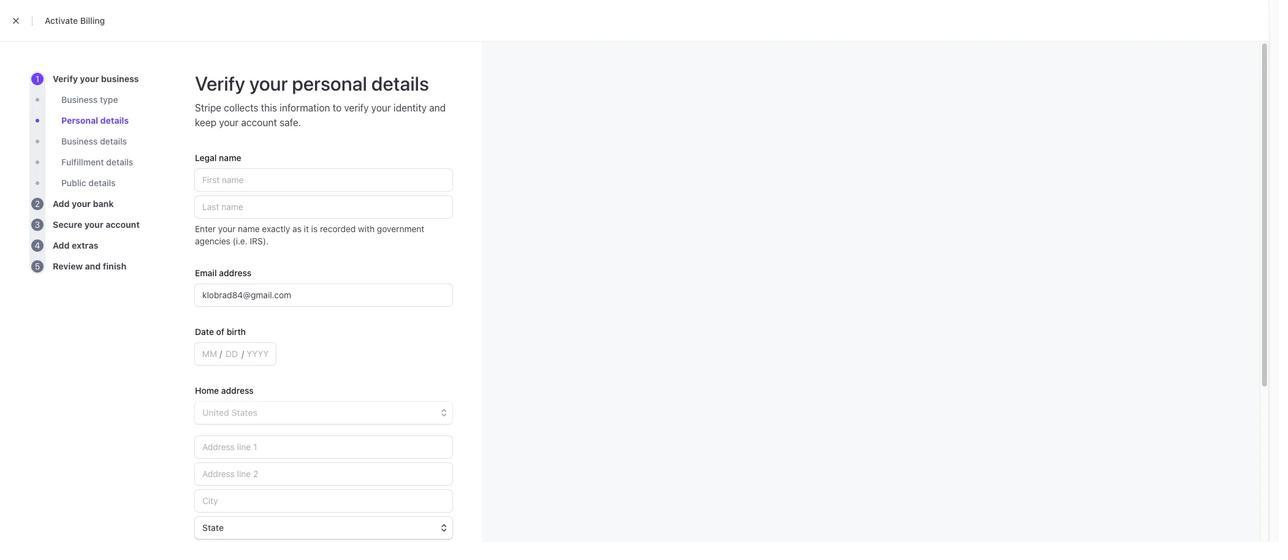 Task type: vqa. For each thing, say whether or not it's contained in the screenshot.
account to the left
yes



Task type: locate. For each thing, give the bounding box(es) containing it.
billing
[[80, 15, 105, 26]]

2
[[35, 199, 40, 209]]

business down "personal"
[[61, 136, 98, 147]]

1 vertical spatial add
[[53, 240, 70, 251]]

date
[[195, 327, 214, 337]]

0 vertical spatial add
[[53, 199, 70, 209]]

1 horizontal spatial verify
[[195, 72, 245, 95]]

and left finish
[[85, 261, 101, 272]]

details
[[371, 72, 429, 95], [100, 115, 129, 126], [100, 136, 127, 147], [106, 157, 133, 167], [89, 178, 116, 188]]

name
[[219, 153, 241, 163], [238, 224, 260, 234]]

your up this
[[249, 72, 288, 95]]

details up fulfillment details
[[100, 136, 127, 147]]

home
[[195, 386, 219, 396]]

5
[[35, 261, 40, 272]]

/ down date of birth at the bottom left
[[219, 349, 222, 359]]

Day text field
[[222, 343, 242, 365]]

verify your business
[[53, 74, 139, 84]]

1 vertical spatial business
[[61, 136, 98, 147]]

1 vertical spatial name
[[238, 224, 260, 234]]

bank
[[93, 199, 114, 209]]

1 horizontal spatial /
[[242, 349, 244, 359]]

public
[[61, 178, 86, 188]]

your up 'extras' at the top left of the page
[[84, 219, 103, 230]]

secure your account link
[[53, 219, 140, 231]]

legal
[[195, 153, 217, 163]]

0 horizontal spatial /
[[219, 349, 222, 359]]

business inside 'business type' link
[[61, 94, 98, 105]]

account
[[241, 117, 277, 128], [106, 219, 140, 230]]

verify
[[195, 72, 245, 95], [53, 74, 78, 84]]

add down the secure
[[53, 240, 70, 251]]

1 add from the top
[[53, 199, 70, 209]]

2 business from the top
[[61, 136, 98, 147]]

personal
[[292, 72, 367, 95]]

review and finish link
[[53, 261, 126, 273]]

details up bank
[[89, 178, 116, 188]]

and right identity
[[429, 102, 446, 113]]

1
[[35, 74, 39, 84]]

business type
[[61, 94, 118, 105]]

business type link
[[61, 94, 118, 106]]

0 horizontal spatial and
[[85, 261, 101, 272]]

address right home
[[221, 386, 254, 396]]

details down business details link
[[106, 157, 133, 167]]

details for fulfillment details
[[106, 157, 133, 167]]

0 vertical spatial name
[[219, 153, 241, 163]]

verify for verify your personal details
[[195, 72, 245, 95]]

your right verify
[[371, 102, 391, 113]]

/
[[219, 349, 222, 359], [242, 349, 244, 359]]

activate
[[45, 15, 78, 26]]

your for add your bank
[[72, 199, 91, 209]]

date of birth
[[195, 327, 246, 337]]

your down public details link
[[72, 199, 91, 209]]

business
[[61, 94, 98, 105], [61, 136, 98, 147]]

home address
[[195, 386, 254, 396]]

0 horizontal spatial account
[[106, 219, 140, 230]]

4
[[35, 240, 40, 251]]

your inside enter your name exactly as it is recorded with government agencies (i.e. irs).
[[218, 224, 236, 234]]

address right email
[[219, 268, 251, 278]]

email
[[195, 268, 217, 278]]

verify up the stripe
[[195, 72, 245, 95]]

0 vertical spatial account
[[241, 117, 277, 128]]

stripe collects this information to verify your identity and keep your account safe.
[[195, 102, 446, 128]]

verify
[[344, 102, 369, 113]]

exactly
[[262, 224, 290, 234]]

0 vertical spatial address
[[219, 268, 251, 278]]

0 vertical spatial and
[[429, 102, 446, 113]]

name up (i.e. on the left of page
[[238, 224, 260, 234]]

business up "personal"
[[61, 94, 98, 105]]

name right legal
[[219, 153, 241, 163]]

/ down birth
[[242, 349, 244, 359]]

2 / from the left
[[242, 349, 244, 359]]

1 horizontal spatial and
[[429, 102, 446, 113]]

as
[[292, 224, 302, 234]]

identity
[[394, 102, 427, 113]]

3
[[35, 219, 40, 230]]

your up business type
[[80, 74, 99, 84]]

name inside enter your name exactly as it is recorded with government agencies (i.e. irs).
[[238, 224, 260, 234]]

Address line 2 text field
[[195, 463, 452, 485]]

legal name
[[195, 153, 241, 163]]

City text field
[[195, 490, 452, 512]]

and
[[429, 102, 446, 113], [85, 261, 101, 272]]

your up (i.e. on the left of page
[[218, 224, 236, 234]]

add your bank link
[[53, 198, 114, 210]]

1 business from the top
[[61, 94, 98, 105]]

1 vertical spatial address
[[221, 386, 254, 396]]

verify your business link
[[53, 73, 139, 85]]

account down bank
[[106, 219, 140, 230]]

verify right 1
[[53, 74, 78, 84]]

2 add from the top
[[53, 240, 70, 251]]

and inside stripe collects this information to verify your identity and keep your account safe.
[[429, 102, 446, 113]]

business inside business details link
[[61, 136, 98, 147]]

add up the secure
[[53, 199, 70, 209]]

address
[[219, 268, 251, 278], [221, 386, 254, 396]]

0 vertical spatial business
[[61, 94, 98, 105]]

stripe
[[195, 102, 221, 113]]

your
[[249, 72, 288, 95], [80, 74, 99, 84], [371, 102, 391, 113], [219, 117, 239, 128], [72, 199, 91, 209], [84, 219, 103, 230], [218, 224, 236, 234]]

verify for verify your business
[[53, 74, 78, 84]]

business for business details
[[61, 136, 98, 147]]

details down type
[[100, 115, 129, 126]]

recorded
[[320, 224, 356, 234]]

1 horizontal spatial account
[[241, 117, 277, 128]]

add for add your bank
[[53, 199, 70, 209]]

personal
[[61, 115, 98, 126]]

Last name text field
[[195, 196, 452, 218]]

account down this
[[241, 117, 277, 128]]

finish
[[103, 261, 126, 272]]

your for enter your name exactly as it is recorded with government agencies (i.e. irs).
[[218, 224, 236, 234]]

public details link
[[61, 177, 116, 189]]

add
[[53, 199, 70, 209], [53, 240, 70, 251]]

collects
[[224, 102, 258, 113]]

extras
[[72, 240, 98, 251]]

add for add extras
[[53, 240, 70, 251]]

personal details
[[61, 115, 129, 126]]

0 horizontal spatial verify
[[53, 74, 78, 84]]

activate billing
[[45, 15, 105, 26]]



Task type: describe. For each thing, give the bounding box(es) containing it.
with
[[358, 224, 375, 234]]

secure
[[53, 219, 82, 230]]

business details
[[61, 136, 127, 147]]

1 vertical spatial and
[[85, 261, 101, 272]]

your for verify your business
[[80, 74, 99, 84]]

to
[[333, 102, 342, 113]]

address for email address
[[219, 268, 251, 278]]

add extras link
[[53, 240, 98, 252]]

verify your personal details
[[195, 72, 429, 95]]

1 / from the left
[[219, 349, 222, 359]]

keep
[[195, 117, 216, 128]]

type
[[100, 94, 118, 105]]

business details link
[[61, 135, 127, 148]]

irs).
[[250, 236, 269, 246]]

your for secure your account
[[84, 219, 103, 230]]

government
[[377, 224, 424, 234]]

details for business details
[[100, 136, 127, 147]]

enter
[[195, 224, 216, 234]]

business for business type
[[61, 94, 98, 105]]

secure your account
[[53, 219, 140, 230]]

it
[[304, 224, 309, 234]]

of
[[216, 327, 224, 337]]

Legal name text field
[[195, 169, 452, 191]]

add your bank
[[53, 199, 114, 209]]

is
[[311, 224, 318, 234]]

Year text field
[[244, 343, 271, 365]]

details for personal details
[[100, 115, 129, 126]]

birth
[[227, 327, 246, 337]]

details up identity
[[371, 72, 429, 95]]

safe.
[[280, 117, 301, 128]]

Address line 1 text field
[[195, 436, 452, 459]]

business
[[101, 74, 139, 84]]

personal details link
[[61, 115, 129, 127]]

public details
[[61, 178, 116, 188]]

1 vertical spatial account
[[106, 219, 140, 230]]

Date of birth text field
[[200, 343, 219, 365]]

address for home address
[[221, 386, 254, 396]]

fulfillment details link
[[61, 156, 133, 169]]

your down collects
[[219, 117, 239, 128]]

this
[[261, 102, 277, 113]]

agencies
[[195, 236, 230, 246]]

details for public details
[[89, 178, 116, 188]]

information
[[280, 102, 330, 113]]

your for verify your personal details
[[249, 72, 288, 95]]

review
[[53, 261, 83, 272]]

add extras
[[53, 240, 98, 251]]

enter your name exactly as it is recorded with government agencies (i.e. irs).
[[195, 224, 424, 246]]

fulfillment details
[[61, 157, 133, 167]]

email address
[[195, 268, 251, 278]]

account inside stripe collects this information to verify your identity and keep your account safe.
[[241, 117, 277, 128]]

fulfillment
[[61, 157, 104, 167]]

review and finish
[[53, 261, 126, 272]]

(i.e.
[[233, 236, 247, 246]]

Email address email field
[[195, 284, 452, 307]]



